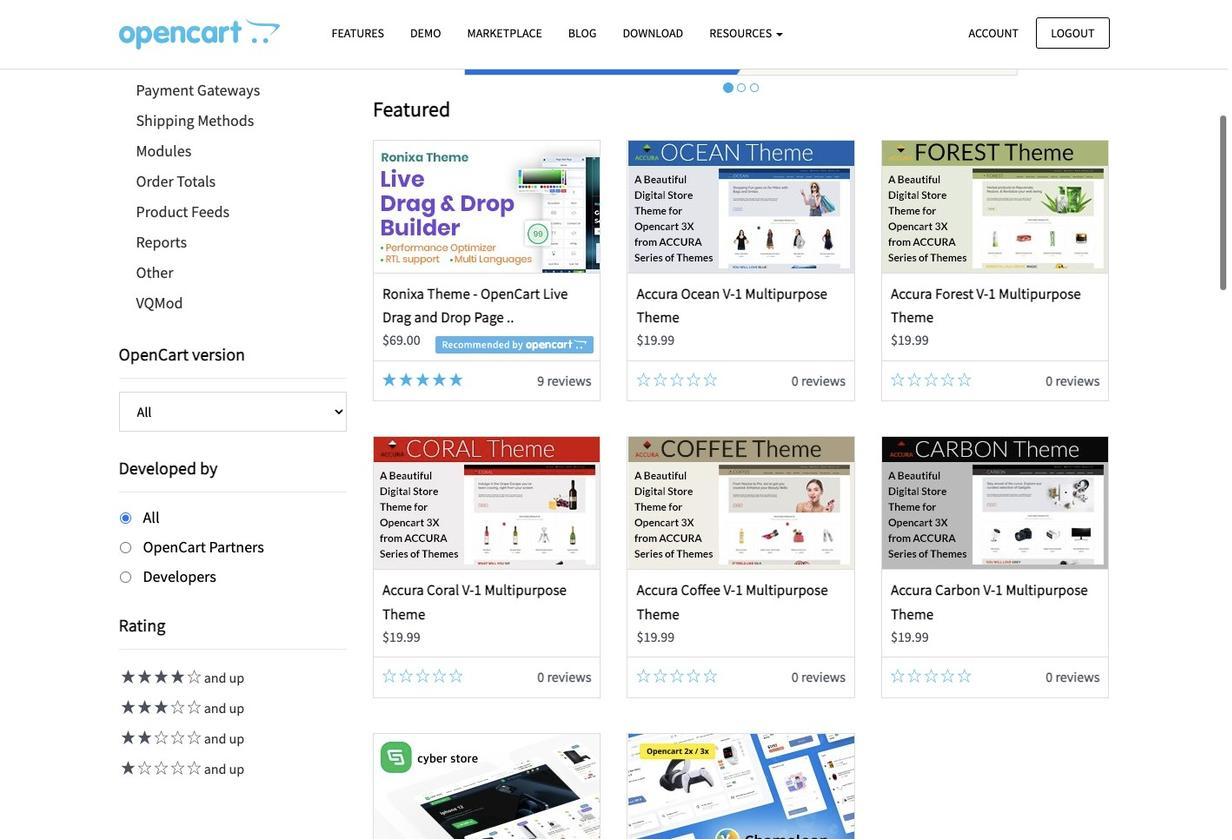 Task type: locate. For each thing, give the bounding box(es) containing it.
$19.99 down the accura forest v-1 multipurpose theme link
[[891, 331, 929, 349]]

1 vertical spatial opencart
[[119, 343, 189, 365]]

theme
[[427, 284, 470, 303], [637, 308, 680, 327], [891, 308, 934, 327], [382, 605, 425, 624], [637, 605, 680, 624], [891, 605, 934, 624]]

opencart up ..
[[481, 284, 540, 303]]

$69.00
[[382, 331, 420, 349]]

0
[[792, 372, 799, 389], [1046, 372, 1053, 389], [537, 669, 544, 686], [792, 669, 799, 686], [1046, 669, 1053, 686]]

1 inside the accura coral v-1 multipurpose theme $19.99
[[474, 581, 482, 600]]

theme inside accura coffee v-1 multipurpose theme $19.99
[[637, 605, 680, 624]]

0 for accura carbon v-1 multipurpose theme
[[1046, 669, 1053, 686]]

4 up from the top
[[229, 761, 244, 778]]

and up
[[201, 670, 244, 687], [201, 700, 244, 717], [201, 730, 244, 748], [201, 761, 244, 778]]

multipurpose for accura carbon v-1 multipurpose theme
[[1006, 581, 1088, 600]]

2 and up link from the top
[[119, 700, 244, 717]]

1 right forest
[[989, 284, 996, 303]]

2 vertical spatial opencart
[[143, 537, 206, 557]]

languages
[[136, 50, 206, 70]]

reports
[[136, 232, 187, 252]]

theme for accura coral v-1 multipurpose theme
[[382, 605, 425, 624]]

payment gateways link
[[119, 75, 347, 105]]

accura coffee v-1 multipurpose theme $19.99
[[637, 581, 828, 646]]

theme inside the accura coral v-1 multipurpose theme $19.99
[[382, 605, 425, 624]]

resources link
[[696, 18, 796, 49]]

other link
[[119, 257, 347, 288]]

v- right coral
[[462, 581, 474, 600]]

product feeds
[[136, 202, 230, 222]]

v- for ocean
[[723, 284, 735, 303]]

theme inside the accura forest v-1 multipurpose theme $19.99
[[891, 308, 934, 327]]

v- inside the accura coral v-1 multipurpose theme $19.99
[[462, 581, 474, 600]]

$19.99 down "accura carbon v-1 multipurpose theme" link on the bottom right
[[891, 628, 929, 646]]

1 for forest
[[989, 284, 996, 303]]

themes
[[136, 19, 188, 39]]

account link
[[954, 17, 1034, 49]]

star light o image
[[687, 373, 701, 387], [703, 373, 717, 387], [891, 373, 905, 387], [924, 373, 938, 387], [941, 373, 955, 387], [958, 373, 972, 387], [382, 670, 396, 684], [416, 670, 430, 684], [637, 670, 651, 684], [653, 670, 667, 684], [687, 670, 701, 684], [703, 670, 717, 684], [891, 670, 905, 684], [924, 670, 938, 684], [941, 670, 955, 684], [958, 670, 972, 684], [168, 701, 185, 715], [185, 701, 201, 715], [185, 731, 201, 745], [152, 762, 168, 776], [168, 762, 185, 776], [185, 762, 201, 776]]

v-
[[723, 284, 735, 303], [977, 284, 989, 303], [462, 581, 474, 600], [724, 581, 735, 600], [984, 581, 996, 600]]

opencart themes image
[[119, 18, 279, 50]]

multipurpose inside the accura ocean v-1 multipurpose theme $19.99
[[745, 284, 827, 303]]

9 reviews
[[537, 372, 591, 389]]

1 right "coffee"
[[735, 581, 743, 600]]

vqmod link
[[119, 288, 347, 318]]

1 inside accura coffee v-1 multipurpose theme $19.99
[[735, 581, 743, 600]]

v- right "coffee"
[[724, 581, 735, 600]]

ronixa theme - opencart live drag and drop page .. image
[[374, 141, 600, 273]]

accura inside accura coffee v-1 multipurpose theme $19.99
[[637, 581, 678, 600]]

1 right ocean
[[735, 284, 742, 303]]

theme for accura ocean v-1 multipurpose theme
[[637, 308, 680, 327]]

accura left carbon
[[891, 581, 932, 600]]

other
[[136, 263, 173, 282]]

$19.99 inside the accura coral v-1 multipurpose theme $19.99
[[382, 628, 420, 646]]

reviews
[[547, 372, 591, 389], [801, 372, 846, 389], [1056, 372, 1100, 389], [547, 669, 591, 686], [801, 669, 846, 686], [1056, 669, 1100, 686]]

1 right coral
[[474, 581, 482, 600]]

None radio
[[120, 513, 131, 524], [120, 542, 131, 554], [120, 513, 131, 524], [120, 542, 131, 554]]

opencart
[[481, 284, 540, 303], [119, 343, 189, 365], [143, 537, 206, 557]]

theme inside the accura ocean v-1 multipurpose theme $19.99
[[637, 308, 680, 327]]

opencart version
[[119, 343, 245, 365]]

developed by
[[119, 457, 218, 479]]

accura left coral
[[382, 581, 424, 600]]

v- right carbon
[[984, 581, 996, 600]]

ronixa theme - opencart live drag and drop page .. $69.00
[[382, 284, 568, 349]]

drop
[[441, 308, 471, 327]]

accura coral v-1 multipurpose theme image
[[374, 438, 600, 570]]

$19.99 inside accura carbon v-1 multipurpose theme $19.99
[[891, 628, 929, 646]]

v- inside the accura forest v-1 multipurpose theme $19.99
[[977, 284, 989, 303]]

accura inside the accura ocean v-1 multipurpose theme $19.99
[[637, 284, 678, 303]]

1 for coral
[[474, 581, 482, 600]]

$19.99 for accura coffee v-1 multipurpose theme
[[637, 628, 675, 646]]

0 for accura coral v-1 multipurpose theme
[[537, 669, 544, 686]]

accura left forest
[[891, 284, 932, 303]]

accura left ocean
[[637, 284, 678, 303]]

$19.99 for accura coral v-1 multipurpose theme
[[382, 628, 420, 646]]

accura ocean v-1 multipurpose theme link
[[637, 284, 827, 327]]

star light image
[[433, 373, 446, 387], [449, 373, 463, 387], [119, 671, 135, 684], [135, 671, 152, 684], [152, 671, 168, 684], [168, 671, 185, 684], [119, 731, 135, 745]]

star light image
[[382, 373, 396, 387], [399, 373, 413, 387], [416, 373, 430, 387], [119, 701, 135, 715], [135, 701, 152, 715], [152, 701, 168, 715], [135, 731, 152, 745], [119, 762, 135, 776]]

1
[[735, 284, 742, 303], [989, 284, 996, 303], [474, 581, 482, 600], [735, 581, 743, 600], [995, 581, 1003, 600]]

star light o image
[[637, 373, 651, 387], [653, 373, 667, 387], [670, 373, 684, 387], [908, 373, 922, 387], [399, 670, 413, 684], [433, 670, 446, 684], [449, 670, 463, 684], [670, 670, 684, 684], [908, 670, 922, 684], [185, 671, 201, 684], [152, 731, 168, 745], [168, 731, 185, 745], [135, 762, 152, 776]]

2 up from the top
[[229, 700, 244, 717]]

0 reviews for accura coral v-1 multipurpose theme
[[537, 669, 591, 686]]

and up link
[[119, 670, 244, 687], [119, 700, 244, 717], [119, 730, 244, 748], [119, 761, 244, 778]]

developers
[[143, 566, 216, 586]]

$19.99 down accura coffee v-1 multipurpose theme link
[[637, 628, 675, 646]]

reviews for accura ocean v-1 multipurpose theme
[[801, 372, 846, 389]]

1 right carbon
[[995, 581, 1003, 600]]

shipping methods link
[[119, 105, 347, 136]]

order totals link
[[119, 166, 347, 196]]

features link
[[319, 18, 397, 49]]

$19.99 down accura ocean v-1 multipurpose theme link
[[637, 331, 675, 349]]

methods
[[198, 110, 254, 130]]

$19.99 for accura ocean v-1 multipurpose theme
[[637, 331, 675, 349]]

paypal payment gateway image
[[464, 0, 1018, 76]]

0 reviews for accura carbon v-1 multipurpose theme
[[1046, 669, 1100, 686]]

account
[[969, 25, 1019, 40]]

1 inside the accura ocean v-1 multipurpose theme $19.99
[[735, 284, 742, 303]]

accura coral v-1 multipurpose theme link
[[382, 581, 567, 624]]

product
[[136, 202, 188, 222]]

multipurpose inside the accura forest v-1 multipurpose theme $19.99
[[999, 284, 1081, 303]]

accura inside accura carbon v-1 multipurpose theme $19.99
[[891, 581, 932, 600]]

multipurpose inside accura coffee v-1 multipurpose theme $19.99
[[746, 581, 828, 600]]

modules
[[136, 141, 191, 161]]

4 and up link from the top
[[119, 761, 244, 778]]

accura coral v-1 multipurpose theme $19.99
[[382, 581, 567, 646]]

0 for accura ocean v-1 multipurpose theme
[[792, 372, 799, 389]]

$19.99 inside the accura ocean v-1 multipurpose theme $19.99
[[637, 331, 675, 349]]

languages link
[[119, 44, 347, 75]]

accura forest v-1 multipurpose theme link
[[891, 284, 1081, 327]]

theme inside accura carbon v-1 multipurpose theme $19.99
[[891, 605, 934, 624]]

opencart down "vqmod"
[[119, 343, 189, 365]]

accura for accura carbon v-1 multipurpose theme
[[891, 581, 932, 600]]

None radio
[[120, 572, 131, 583]]

v- for coral
[[462, 581, 474, 600]]

logout link
[[1036, 17, 1110, 49]]

multipurpose for accura coffee v-1 multipurpose theme
[[746, 581, 828, 600]]

$19.99 for accura forest v-1 multipurpose theme
[[891, 331, 929, 349]]

$19.99
[[637, 331, 675, 349], [891, 331, 929, 349], [382, 628, 420, 646], [637, 628, 675, 646], [891, 628, 929, 646]]

0 for accura forest v-1 multipurpose theme
[[1046, 372, 1053, 389]]

accura forest v-1 multipurpose theme $19.99
[[891, 284, 1081, 349]]

multipurpose
[[745, 284, 827, 303], [999, 284, 1081, 303], [484, 581, 567, 600], [746, 581, 828, 600], [1006, 581, 1088, 600]]

$19.99 down the accura coral v-1 multipurpose theme link
[[382, 628, 420, 646]]

1 and up link from the top
[[119, 670, 244, 687]]

themes link
[[120, 14, 347, 44]]

blog link
[[555, 18, 610, 49]]

0 vertical spatial opencart
[[481, 284, 540, 303]]

logout
[[1051, 25, 1095, 40]]

1 inside the accura forest v-1 multipurpose theme $19.99
[[989, 284, 996, 303]]

0 for accura coffee v-1 multipurpose theme
[[792, 669, 799, 686]]

accura for accura forest v-1 multipurpose theme
[[891, 284, 932, 303]]

marketplace
[[467, 25, 542, 41]]

up
[[229, 670, 244, 687], [229, 700, 244, 717], [229, 730, 244, 748], [229, 761, 244, 778]]

accura inside the accura forest v-1 multipurpose theme $19.99
[[891, 284, 932, 303]]

live
[[543, 284, 568, 303]]

v- inside accura coffee v-1 multipurpose theme $19.99
[[724, 581, 735, 600]]

$19.99 for accura carbon v-1 multipurpose theme
[[891, 628, 929, 646]]

and
[[414, 308, 438, 327], [204, 670, 226, 687], [204, 700, 226, 717], [204, 730, 226, 748], [204, 761, 226, 778]]

accura carbon v-1 multipurpose theme $19.99
[[891, 581, 1088, 646]]

accura
[[637, 284, 678, 303], [891, 284, 932, 303], [382, 581, 424, 600], [637, 581, 678, 600], [891, 581, 932, 600]]

1 for coffee
[[735, 581, 743, 600]]

1 inside accura carbon v-1 multipurpose theme $19.99
[[995, 581, 1003, 600]]

v- right forest
[[977, 284, 989, 303]]

0 reviews
[[792, 372, 846, 389], [1046, 372, 1100, 389], [537, 669, 591, 686], [792, 669, 846, 686], [1046, 669, 1100, 686]]

v- right ocean
[[723, 284, 735, 303]]

1 and up from the top
[[201, 670, 244, 687]]

vqmod
[[136, 293, 183, 313]]

opencart partners
[[143, 537, 264, 557]]

accura inside the accura coral v-1 multipurpose theme $19.99
[[382, 581, 424, 600]]

demo link
[[397, 18, 454, 49]]

-
[[473, 284, 478, 303]]

$19.99 inside accura coffee v-1 multipurpose theme $19.99
[[637, 628, 675, 646]]

accura coffee v-1 multipurpose theme link
[[637, 581, 828, 624]]

opencart up developers
[[143, 537, 206, 557]]

v- inside the accura ocean v-1 multipurpose theme $19.99
[[723, 284, 735, 303]]

accura left "coffee"
[[637, 581, 678, 600]]

accura ocean v-1 multipurpose theme image
[[628, 141, 854, 273]]

drag
[[382, 308, 411, 327]]

accura for accura coffee v-1 multipurpose theme
[[637, 581, 678, 600]]

$19.99 inside the accura forest v-1 multipurpose theme $19.99
[[891, 331, 929, 349]]

reports link
[[119, 227, 347, 257]]

ronixa
[[382, 284, 424, 303]]

v- inside accura carbon v-1 multipurpose theme $19.99
[[984, 581, 996, 600]]

multipurpose inside accura carbon v-1 multipurpose theme $19.99
[[1006, 581, 1088, 600]]

chameleon - responsive & multipurpose templa.. image
[[628, 734, 854, 840]]

developed
[[119, 457, 196, 479]]

opencart for opencart version
[[119, 343, 189, 365]]

1 up from the top
[[229, 670, 244, 687]]

multipurpose inside the accura coral v-1 multipurpose theme $19.99
[[484, 581, 567, 600]]



Task type: describe. For each thing, give the bounding box(es) containing it.
accura carbon v-1 multipurpose theme image
[[882, 438, 1108, 570]]

order
[[136, 171, 174, 191]]

blog
[[568, 25, 597, 41]]

shipping
[[136, 110, 194, 130]]

gateways
[[197, 80, 260, 100]]

forest
[[935, 284, 974, 303]]

reviews for accura carbon v-1 multipurpose theme
[[1056, 669, 1100, 686]]

reviews for accura coffee v-1 multipurpose theme
[[801, 669, 846, 686]]

payment gateways
[[136, 80, 260, 100]]

opencart for opencart partners
[[143, 537, 206, 557]]

partners
[[209, 537, 264, 557]]

rating
[[119, 615, 165, 637]]

all
[[143, 508, 159, 528]]

0 reviews for accura coffee v-1 multipurpose theme
[[792, 669, 846, 686]]

accura for accura coral v-1 multipurpose theme
[[382, 581, 424, 600]]

accura carbon v-1 multipurpose theme link
[[891, 581, 1088, 624]]

features
[[332, 25, 384, 41]]

0 reviews for accura forest v-1 multipurpose theme
[[1046, 372, 1100, 389]]

9
[[537, 372, 544, 389]]

4 and up from the top
[[201, 761, 244, 778]]

feeds
[[191, 202, 230, 222]]

multipurpose for accura ocean v-1 multipurpose theme
[[745, 284, 827, 303]]

carbon
[[935, 581, 981, 600]]

theme for accura carbon v-1 multipurpose theme
[[891, 605, 934, 624]]

opencart inside ronixa theme - opencart live drag and drop page .. $69.00
[[481, 284, 540, 303]]

accura ocean v-1 multipurpose theme $19.99
[[637, 284, 827, 349]]

0 reviews for accura ocean v-1 multipurpose theme
[[792, 372, 846, 389]]

ronixa theme - opencart live drag and drop page .. link
[[382, 284, 568, 327]]

cyberstore - advanced multipurpose opencart theme image
[[374, 734, 600, 840]]

payment
[[136, 80, 194, 100]]

accura coffee v-1 multipurpose theme image
[[628, 438, 854, 570]]

theme inside ronixa theme - opencart live drag and drop page .. $69.00
[[427, 284, 470, 303]]

1 for ocean
[[735, 284, 742, 303]]

download
[[623, 25, 683, 41]]

page
[[474, 308, 504, 327]]

demo
[[410, 25, 441, 41]]

resources
[[709, 25, 774, 41]]

v- for carbon
[[984, 581, 996, 600]]

reviews for ronixa theme - opencart live drag and drop page ..
[[547, 372, 591, 389]]

modules link
[[119, 136, 347, 166]]

3 up from the top
[[229, 730, 244, 748]]

..
[[507, 308, 514, 327]]

featured
[[373, 96, 451, 123]]

version
[[192, 343, 245, 365]]

coral
[[427, 581, 459, 600]]

accura forest v-1 multipurpose theme image
[[882, 141, 1108, 273]]

v- for coffee
[[724, 581, 735, 600]]

product feeds link
[[119, 196, 347, 227]]

reviews for accura coral v-1 multipurpose theme
[[547, 669, 591, 686]]

order totals
[[136, 171, 216, 191]]

ocean
[[681, 284, 720, 303]]

multipurpose for accura coral v-1 multipurpose theme
[[484, 581, 567, 600]]

multipurpose for accura forest v-1 multipurpose theme
[[999, 284, 1081, 303]]

3 and up from the top
[[201, 730, 244, 748]]

v- for forest
[[977, 284, 989, 303]]

by
[[200, 457, 218, 479]]

download link
[[610, 18, 696, 49]]

totals
[[177, 171, 216, 191]]

and inside ronixa theme - opencart live drag and drop page .. $69.00
[[414, 308, 438, 327]]

1 for carbon
[[995, 581, 1003, 600]]

2 and up from the top
[[201, 700, 244, 717]]

theme for accura coffee v-1 multipurpose theme
[[637, 605, 680, 624]]

accura for accura ocean v-1 multipurpose theme
[[637, 284, 678, 303]]

coffee
[[681, 581, 721, 600]]

theme for accura forest v-1 multipurpose theme
[[891, 308, 934, 327]]

reviews for accura forest v-1 multipurpose theme
[[1056, 372, 1100, 389]]

marketplace link
[[454, 18, 555, 49]]

shipping methods
[[136, 110, 254, 130]]

3 and up link from the top
[[119, 730, 244, 748]]



Task type: vqa. For each thing, say whether or not it's contained in the screenshot.
You within Don't waste time & money to get your website higher in Search Engines. We know how important this it so we take care of this for you. You can further
no



